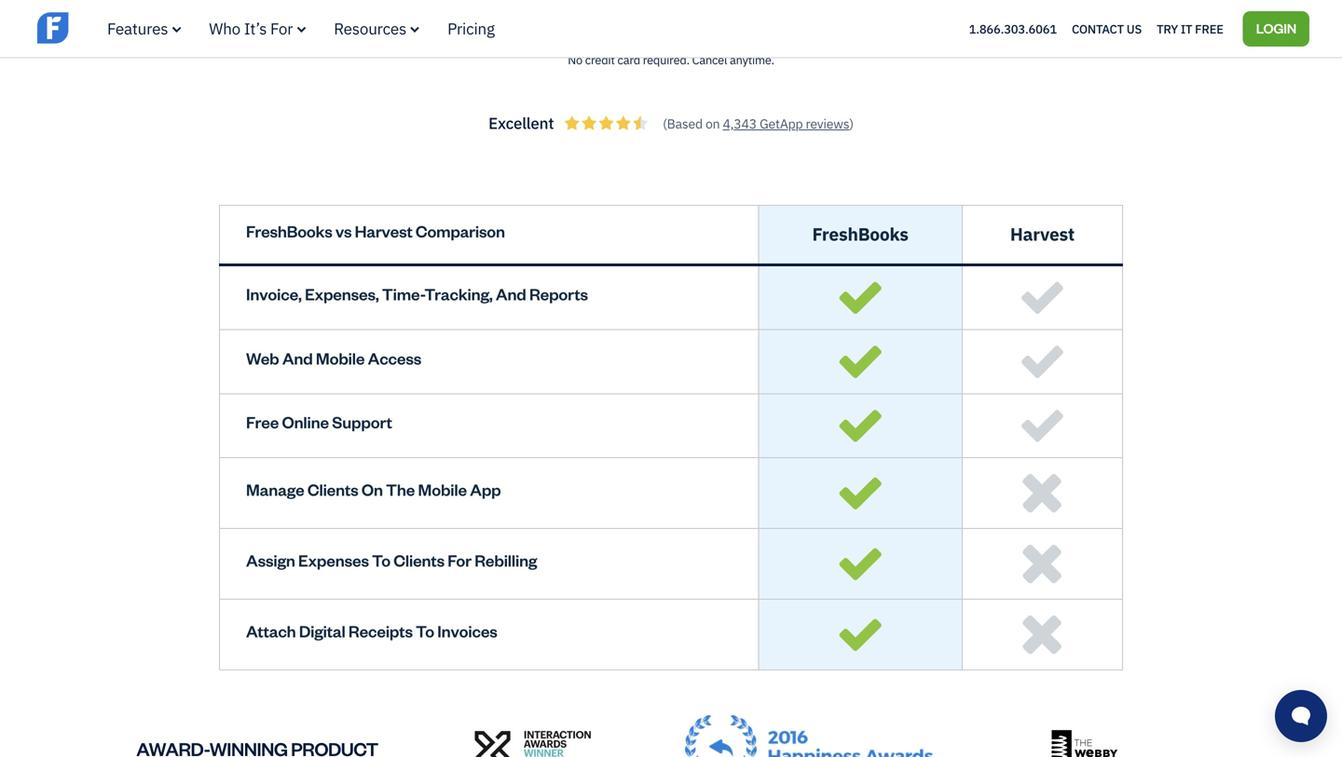 Task type: vqa. For each thing, say whether or not it's contained in the screenshot.
first Checkmark green image from the bottom of the page
yes



Task type: describe. For each thing, give the bounding box(es) containing it.
cross grey image for manage clients on the mobile app
[[1023, 474, 1063, 514]]

interaction awards: winner optimizing image
[[475, 732, 592, 758]]

invoices
[[437, 621, 498, 642]]

checkmark grey image
[[1021, 346, 1064, 379]]

4.5 stars image
[[565, 116, 648, 130]]

0 horizontal spatial for
[[270, 18, 293, 39]]

invoice,
[[246, 284, 302, 305]]

1 vertical spatial and
[[282, 348, 313, 369]]

freshbooks logo image
[[37, 10, 182, 45]]

1 horizontal spatial for
[[448, 550, 472, 571]]

comparison
[[416, 220, 505, 241]]

attach
[[246, 621, 296, 642]]

who
[[209, 18, 241, 39]]

(based
[[663, 115, 703, 132]]

free online support
[[246, 412, 392, 433]]

web and mobile access
[[246, 348, 422, 369]]

tracking,
[[424, 284, 493, 305]]

time-
[[382, 284, 425, 305]]

assign
[[246, 550, 295, 571]]

cross grey image for attach digital receipts to invoices
[[1023, 615, 1063, 656]]

(based on 4,343 getapp reviews )
[[663, 115, 854, 132]]

credit
[[585, 52, 615, 68]]

contact us link
[[1072, 17, 1142, 41]]

checkmark grey image for invoice, expenses, time-tracking, and reports
[[1021, 282, 1064, 315]]

1 horizontal spatial clients
[[394, 550, 445, 571]]

it
[[1181, 21, 1193, 37]]

it's
[[244, 18, 267, 39]]

1 horizontal spatial harvest
[[1010, 223, 1075, 246]]

1.866.303.6061
[[969, 21, 1057, 37]]

checkmark green image for mobile
[[839, 477, 882, 510]]

freshbooks vs harvest comparison
[[246, 220, 505, 241]]

cross grey image
[[1023, 545, 1063, 585]]

reviews
[[806, 115, 850, 132]]

cancel
[[692, 52, 727, 68]]

rebilling
[[475, 550, 537, 571]]

0 horizontal spatial clients
[[307, 479, 359, 500]]

pricing link
[[448, 18, 495, 39]]

contact us
[[1072, 21, 1142, 37]]

freshbooks for freshbooks
[[812, 223, 909, 246]]

1 horizontal spatial to
[[416, 621, 434, 642]]

required.
[[643, 52, 690, 68]]

try
[[1157, 21, 1178, 37]]

on
[[706, 115, 720, 132]]

expenses,
[[305, 284, 379, 305]]

web
[[246, 348, 279, 369]]

the
[[386, 479, 415, 500]]

no credit card required. cancel anytime.
[[568, 52, 774, 68]]

checkmark grey image for free online support
[[1021, 410, 1064, 443]]

try it free
[[1157, 21, 1224, 37]]



Task type: locate. For each thing, give the bounding box(es) containing it.
1 horizontal spatial freshbooks
[[812, 223, 909, 246]]

97% of customers recommend freshbooks image
[[884, 19, 1053, 44]]

features link
[[107, 18, 181, 39]]

1 horizontal spatial free
[[1195, 21, 1224, 37]]

checkmark grey image
[[1021, 282, 1064, 315], [1021, 410, 1064, 443]]

clients down "the"
[[394, 550, 445, 571]]

on
[[362, 479, 383, 500]]

checkmark green image for for
[[839, 548, 882, 581]]

support
[[332, 412, 392, 433]]

features
[[107, 18, 168, 39]]

mobile
[[316, 348, 365, 369], [418, 479, 467, 500]]

free left online
[[246, 412, 279, 433]]

1 cross grey image from the top
[[1023, 474, 1063, 514]]

1 vertical spatial cross grey image
[[1023, 615, 1063, 656]]

1 checkmark grey image from the top
[[1021, 282, 1064, 315]]

for right it's
[[270, 18, 293, 39]]

1 checkmark green image from the top
[[839, 282, 882, 315]]

login
[[1256, 19, 1297, 37]]

checkmark green image
[[839, 282, 882, 315], [839, 346, 882, 379], [839, 410, 882, 443], [839, 477, 882, 510], [839, 548, 882, 581], [839, 619, 882, 652]]

1 vertical spatial checkmark grey image
[[1021, 410, 1064, 443]]

)
[[850, 115, 854, 132]]

contact
[[1072, 21, 1124, 37]]

2 checkmark green image from the top
[[839, 346, 882, 379]]

assign expenses to clients for rebilling
[[246, 550, 537, 571]]

and
[[496, 284, 526, 305], [282, 348, 313, 369]]

to
[[372, 550, 391, 571], [416, 621, 434, 642]]

digital
[[299, 621, 345, 642]]

access
[[368, 348, 422, 369]]

6 checkmark green image from the top
[[839, 619, 882, 652]]

1 vertical spatial free
[[246, 412, 279, 433]]

nice reply award image
[[685, 716, 933, 758]]

freshbooks
[[246, 220, 332, 241], [812, 223, 909, 246]]

0 vertical spatial checkmark grey image
[[1021, 282, 1064, 315]]

anytime.
[[730, 52, 774, 68]]

invoice, expenses, time-tracking, and reports
[[246, 284, 588, 305]]

free inside try it free link
[[1195, 21, 1224, 37]]

reports
[[529, 284, 588, 305]]

4 checkmark green image from the top
[[839, 477, 882, 510]]

2 cross grey image from the top
[[1023, 615, 1063, 656]]

0 vertical spatial to
[[372, 550, 391, 571]]

for left rebilling at the bottom of page
[[448, 550, 472, 571]]

0 horizontal spatial mobile
[[316, 348, 365, 369]]

1 vertical spatial clients
[[394, 550, 445, 571]]

3 checkmark green image from the top
[[839, 410, 882, 443]]

card
[[618, 52, 640, 68]]

and right web
[[282, 348, 313, 369]]

to right expenses
[[372, 550, 391, 571]]

freshbooks for freshbooks vs harvest comparison
[[246, 220, 332, 241]]

5 checkmark green image from the top
[[839, 548, 882, 581]]

pricing
[[448, 18, 495, 39]]

webby awards image
[[1052, 731, 1118, 758]]

checkmark grey image down checkmark grey image
[[1021, 410, 1064, 443]]

receipts
[[349, 621, 413, 642]]

0 vertical spatial cross grey image
[[1023, 474, 1063, 514]]

0 horizontal spatial freshbooks
[[246, 220, 332, 241]]

to left invoices on the left bottom
[[416, 621, 434, 642]]

attach digital receipts to invoices
[[246, 621, 498, 642]]

mobile right "the"
[[418, 479, 467, 500]]

online
[[282, 412, 329, 433]]

0 vertical spatial mobile
[[316, 348, 365, 369]]

1 horizontal spatial and
[[496, 284, 526, 305]]

excellent
[[489, 113, 554, 133]]

0 horizontal spatial harvest
[[355, 220, 413, 241]]

free right it
[[1195, 21, 1224, 37]]

cross grey image down cross grey icon
[[1023, 615, 1063, 656]]

0 vertical spatial free
[[1195, 21, 1224, 37]]

1.866.303.6061 link
[[969, 21, 1057, 37]]

0 vertical spatial for
[[270, 18, 293, 39]]

0 horizontal spatial to
[[372, 550, 391, 571]]

us
[[1127, 21, 1142, 37]]

2 checkmark grey image from the top
[[1021, 410, 1064, 443]]

clients
[[307, 479, 359, 500], [394, 550, 445, 571]]

checkmark green image for invoices
[[839, 619, 882, 652]]

resources link
[[334, 18, 420, 39]]

expenses
[[298, 550, 369, 571]]

vs
[[335, 220, 352, 241]]

who it's for
[[209, 18, 293, 39]]

4,343
[[723, 115, 757, 132]]

0 horizontal spatial and
[[282, 348, 313, 369]]

for
[[270, 18, 293, 39], [448, 550, 472, 571]]

cross grey image
[[1023, 474, 1063, 514], [1023, 615, 1063, 656]]

0 vertical spatial and
[[496, 284, 526, 305]]

0 vertical spatial clients
[[307, 479, 359, 500]]

login link
[[1243, 11, 1310, 46]]

1 vertical spatial to
[[416, 621, 434, 642]]

no
[[568, 52, 583, 68]]

4,343 getapp reviews link
[[723, 115, 850, 132]]

checkmark green image for and
[[839, 282, 882, 315]]

harvest
[[355, 220, 413, 241], [1010, 223, 1075, 246]]

app
[[470, 479, 501, 500]]

try it free link
[[1157, 17, 1224, 41]]

0 horizontal spatial free
[[246, 412, 279, 433]]

and left reports
[[496, 284, 526, 305]]

resources
[[334, 18, 407, 39]]

1 vertical spatial mobile
[[418, 479, 467, 500]]

cross grey image up cross grey icon
[[1023, 474, 1063, 514]]

clients left the on
[[307, 479, 359, 500]]

1 horizontal spatial mobile
[[418, 479, 467, 500]]

free
[[1195, 21, 1224, 37], [246, 412, 279, 433]]

1 vertical spatial for
[[448, 550, 472, 571]]

checkmark grey image up checkmark grey image
[[1021, 282, 1064, 315]]

manage clients on the mobile app
[[246, 479, 501, 500]]

getapp
[[760, 115, 803, 132]]

who it's for link
[[209, 18, 306, 39]]

mobile left access
[[316, 348, 365, 369]]

manage
[[246, 479, 304, 500]]



